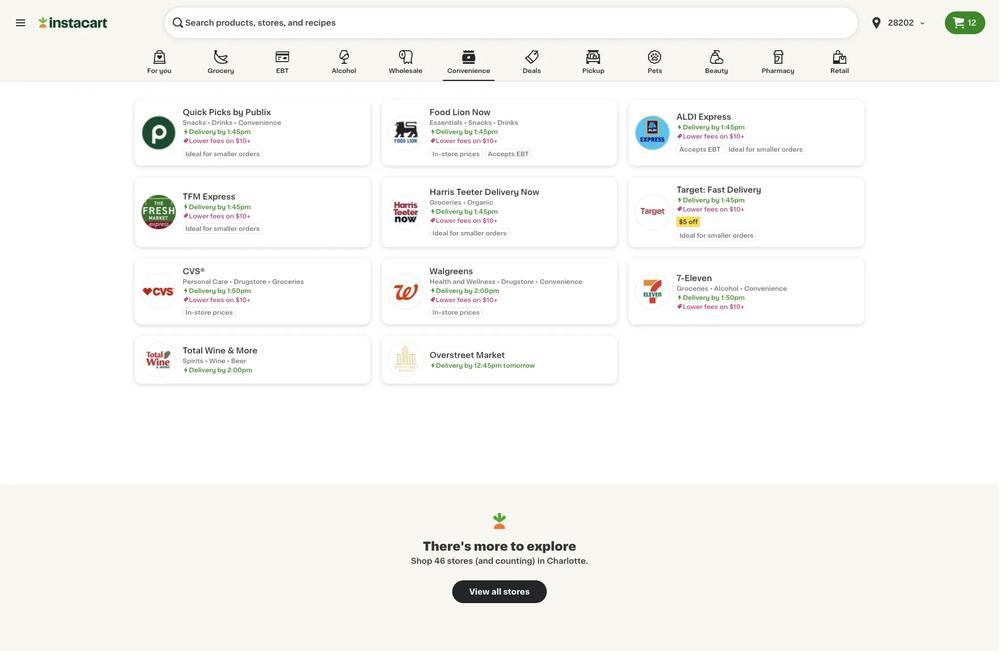Task type: vqa. For each thing, say whether or not it's contained in the screenshot.


Task type: locate. For each thing, give the bounding box(es) containing it.
0 horizontal spatial snacks
[[183, 120, 206, 126]]

stores
[[448, 557, 473, 565], [504, 588, 530, 596]]

lion
[[453, 108, 470, 116]]

drugstore inside cvs® personal care • drugstore • groceries
[[234, 278, 267, 285]]

orders for harris teeter delivery now
[[486, 230, 507, 236]]

on down food lion now essentials • snacks • drinks
[[473, 138, 481, 144]]

0 horizontal spatial drugstore
[[234, 278, 267, 285]]

shop categories tab list
[[135, 48, 865, 81]]

target:
[[677, 186, 706, 194]]

accepts ebt
[[680, 146, 721, 152], [488, 151, 529, 157]]

delivery by 1:50pm down 7-eleven groceries • alcohol • convenience
[[683, 294, 745, 300]]

in- down health
[[433, 309, 442, 316]]

lower fees on $10+ for cvs®
[[189, 297, 251, 303]]

28202 button
[[864, 7, 946, 39], [871, 7, 939, 39]]

ideal down quick
[[186, 151, 202, 157]]

12
[[969, 19, 977, 27]]

smaller for target: fast delivery
[[708, 232, 732, 238]]

lower fees on $10+ down food lion now essentials • snacks • drinks
[[436, 138, 498, 144]]

1 snacks from the left
[[183, 120, 206, 126]]

for
[[747, 146, 756, 152], [203, 151, 212, 157], [203, 225, 212, 232], [450, 230, 459, 236], [697, 232, 707, 238]]

1 horizontal spatial stores
[[504, 588, 530, 596]]

essentials
[[430, 120, 463, 126]]

lower fees on $10+ for walgreens
[[436, 297, 498, 303]]

0 horizontal spatial groceries
[[272, 278, 304, 285]]

fees down eleven
[[705, 303, 719, 310]]

total
[[183, 347, 203, 355]]

in-store prices for walgreens
[[433, 309, 480, 316]]

now inside food lion now essentials • snacks • drinks
[[472, 108, 491, 116]]

orders for target: fast delivery
[[733, 232, 754, 238]]

aldi express image
[[636, 116, 670, 150]]

teeter
[[457, 188, 483, 196]]

lower fees on $10+ down "fast"
[[683, 206, 745, 212]]

lower fees on $10+ for harris teeter delivery now
[[436, 217, 498, 223]]

1 horizontal spatial delivery by 2:00pm
[[436, 287, 500, 294]]

groceries inside cvs® personal care • drugstore • groceries
[[272, 278, 304, 285]]

accepts ebt up harris teeter delivery now groceries • organic
[[488, 151, 529, 157]]

2 28202 button from the left
[[871, 7, 939, 39]]

1 vertical spatial delivery by 2:00pm
[[189, 367, 253, 373]]

fees for cvs®
[[210, 297, 224, 303]]

1:45pm down quick picks by publix snacks • drinks • convenience in the top of the page
[[227, 129, 251, 135]]

2:00pm
[[475, 287, 500, 294], [227, 367, 253, 373]]

lower fees on $10+ down organic
[[436, 217, 498, 223]]

drugstore right wellness at the top of the page
[[502, 278, 534, 285]]

snacks down quick
[[183, 120, 206, 126]]

market
[[476, 351, 505, 359]]

0 horizontal spatial accepts ebt
[[488, 151, 529, 157]]

ideal down the tfm
[[186, 225, 202, 232]]

quick picks by publix snacks • drinks • convenience
[[183, 108, 281, 126]]

1 vertical spatial express
[[203, 192, 236, 200]]

delivery down harris at the top left of page
[[436, 208, 463, 214]]

fees down organic
[[458, 217, 472, 223]]

1 horizontal spatial 2:00pm
[[475, 287, 500, 294]]

convenience inside quick picks by publix snacks • drinks • convenience
[[238, 120, 281, 126]]

stores right all
[[504, 588, 530, 596]]

1 horizontal spatial now
[[521, 188, 540, 196]]

1 drinks from the left
[[212, 120, 233, 126]]

harris teeter delivery now groceries • organic
[[430, 188, 540, 205]]

0 vertical spatial alcohol
[[332, 68, 357, 74]]

2:00pm down beer
[[227, 367, 253, 373]]

food lion now image
[[389, 116, 423, 150]]

ideal for quick picks by publix
[[186, 151, 202, 157]]

delivery by 1:45pm
[[683, 124, 745, 130], [189, 129, 251, 135], [436, 129, 498, 135], [683, 197, 745, 203], [189, 203, 251, 210], [436, 208, 498, 214]]

in-store prices down care
[[186, 309, 233, 316]]

1 drugstore from the left
[[234, 278, 267, 285]]

delivery up organic
[[485, 188, 519, 196]]

alcohol inside 7-eleven groceries • alcohol • convenience
[[715, 285, 739, 291]]

alcohol inside button
[[332, 68, 357, 74]]

$10+
[[730, 133, 745, 139], [236, 138, 251, 144], [483, 138, 498, 144], [730, 206, 745, 212], [236, 213, 251, 219], [483, 217, 498, 223], [236, 297, 251, 303], [483, 297, 498, 303], [730, 303, 745, 310]]

lower down 'essentials'
[[436, 138, 456, 144]]

ideal for smaller orders
[[729, 146, 804, 152], [186, 151, 260, 157], [186, 225, 260, 232], [433, 230, 507, 236], [680, 232, 754, 238]]

aldi express
[[677, 113, 732, 121]]

2 snacks from the left
[[469, 120, 492, 126]]

fees down 'essentials'
[[458, 138, 472, 144]]

accepts ebt down aldi express
[[680, 146, 721, 152]]

pets button
[[631, 48, 680, 81]]

1 horizontal spatial groceries
[[430, 199, 462, 205]]

1 horizontal spatial snacks
[[469, 120, 492, 126]]

express
[[699, 113, 732, 121], [203, 192, 236, 200]]

1 vertical spatial alcohol
[[715, 285, 739, 291]]

fees for 7-eleven
[[705, 303, 719, 310]]

2 horizontal spatial groceries
[[677, 285, 709, 291]]

harris
[[430, 188, 455, 196]]

on down 7-eleven groceries • alcohol • convenience
[[720, 303, 729, 310]]

delivery by 2:00pm
[[436, 287, 500, 294], [189, 367, 253, 373]]

in-
[[433, 151, 442, 157], [186, 309, 195, 316], [433, 309, 442, 316]]

1 horizontal spatial drinks
[[498, 120, 519, 126]]

pharmacy button
[[754, 48, 803, 81]]

accepts down aldi
[[680, 146, 707, 152]]

lower fees on $10+ down tfm express
[[189, 213, 251, 219]]

you
[[159, 68, 172, 74]]

wholesale button
[[381, 48, 431, 81]]

fees down care
[[210, 297, 224, 303]]

lower for 7-eleven
[[683, 303, 703, 310]]

None search field
[[164, 7, 859, 39]]

7-eleven groceries • alcohol • convenience
[[677, 274, 788, 291]]

accepts
[[680, 146, 707, 152], [488, 151, 515, 157]]

retail button
[[816, 48, 865, 81]]

wholesale
[[389, 68, 423, 74]]

by right picks
[[233, 108, 244, 116]]

lower
[[683, 133, 703, 139], [189, 138, 209, 144], [436, 138, 456, 144], [683, 206, 703, 212], [189, 213, 209, 219], [436, 217, 456, 223], [189, 297, 209, 303], [436, 297, 456, 303], [683, 303, 703, 310]]

$10+ for 7-eleven
[[730, 303, 745, 310]]

1 horizontal spatial alcohol
[[715, 285, 739, 291]]

retail
[[831, 68, 850, 74]]

lower down personal
[[189, 297, 209, 303]]

view
[[470, 588, 490, 596]]

1 horizontal spatial drugstore
[[502, 278, 534, 285]]

delivery inside harris teeter delivery now groceries • organic
[[485, 188, 519, 196]]

46
[[435, 557, 446, 565]]

for for quick picks by publix
[[203, 151, 212, 157]]

fees for harris teeter delivery now
[[458, 217, 472, 223]]

delivery by 1:50pm for 7-eleven
[[683, 294, 745, 300]]

wine left beer
[[209, 358, 226, 364]]

grocery
[[208, 68, 234, 74]]

0 vertical spatial stores
[[448, 557, 473, 565]]

cvs®
[[183, 267, 205, 275]]

store for cvs®
[[195, 309, 211, 316]]

1:45pm
[[722, 124, 745, 130], [227, 129, 251, 135], [475, 129, 498, 135], [722, 197, 745, 203], [227, 203, 251, 210], [475, 208, 498, 214]]

stores inside button
[[504, 588, 530, 596]]

quick
[[183, 108, 207, 116]]

0 vertical spatial express
[[699, 113, 732, 121]]

health
[[430, 278, 451, 285]]

delivery by 1:50pm down care
[[189, 287, 251, 294]]

1 horizontal spatial express
[[699, 113, 732, 121]]

0 horizontal spatial stores
[[448, 557, 473, 565]]

lower down eleven
[[683, 303, 703, 310]]

• inside harris teeter delivery now groceries • organic
[[463, 199, 466, 205]]

0 horizontal spatial express
[[203, 192, 236, 200]]

there's more to explore shop 46 stores (and counting) in charlotte.
[[411, 540, 589, 565]]

lower fees on $10+ down care
[[189, 297, 251, 303]]

store down and at the top of page
[[442, 309, 459, 316]]

ideal up "walgreens"
[[433, 230, 449, 236]]

view all stores link
[[453, 581, 547, 603]]

store down personal
[[195, 309, 211, 316]]

lower down harris at the top left of page
[[436, 217, 456, 223]]

$10+ for quick picks by publix
[[236, 138, 251, 144]]

0 vertical spatial wine
[[205, 347, 226, 355]]

prices down food lion now essentials • snacks • drinks
[[460, 151, 480, 157]]

delivery by 12:45pm tomorrow
[[436, 362, 535, 369]]

1 horizontal spatial 1:50pm
[[722, 294, 745, 300]]

lower fees on $10+ down aldi express
[[683, 133, 745, 139]]

on down wellness at the top of the page
[[473, 297, 481, 303]]

convenience inside 7-eleven groceries • alcohol • convenience
[[745, 285, 788, 291]]

for down "off"
[[697, 232, 707, 238]]

0 vertical spatial now
[[472, 108, 491, 116]]

drinks inside food lion now essentials • snacks • drinks
[[498, 120, 519, 126]]

lower for walgreens
[[436, 297, 456, 303]]

0 horizontal spatial now
[[472, 108, 491, 116]]

fees down and at the top of page
[[458, 297, 472, 303]]

store for walgreens
[[442, 309, 459, 316]]

7 eleven image
[[636, 275, 670, 309]]

on for quick picks by publix
[[226, 138, 234, 144]]

2 drugstore from the left
[[502, 278, 534, 285]]

delivery by 1:50pm
[[189, 287, 251, 294], [683, 294, 745, 300]]

on down quick picks by publix snacks • drinks • convenience in the top of the page
[[226, 138, 234, 144]]

prices
[[460, 151, 480, 157], [213, 309, 233, 316], [460, 309, 480, 316]]

orders for quick picks by publix
[[239, 151, 260, 157]]

drugstore inside 'walgreens health and wellness • drugstore • convenience'
[[502, 278, 534, 285]]

delivery by 2:00pm down total wine & more spirits • wine • beer
[[189, 367, 253, 373]]

store down 'essentials'
[[442, 151, 459, 157]]

in-store prices for cvs®
[[186, 309, 233, 316]]

overstreet market image
[[389, 343, 423, 377]]

delivery
[[683, 124, 710, 130], [189, 129, 216, 135], [436, 129, 463, 135], [728, 186, 762, 194], [485, 188, 519, 196], [683, 197, 710, 203], [189, 203, 216, 210], [436, 208, 463, 214], [189, 287, 216, 294], [436, 287, 463, 294], [683, 294, 710, 300], [436, 362, 463, 369], [189, 367, 216, 373]]

and
[[453, 278, 465, 285]]

delivery down spirits
[[189, 367, 216, 373]]

in-store prices
[[433, 151, 480, 157], [186, 309, 233, 316], [433, 309, 480, 316]]

lower fees on $10+ down and at the top of page
[[436, 297, 498, 303]]

on for cvs®
[[226, 297, 234, 303]]

0 horizontal spatial drinks
[[212, 120, 233, 126]]

on
[[720, 133, 729, 139], [226, 138, 234, 144], [473, 138, 481, 144], [720, 206, 729, 212], [226, 213, 234, 219], [473, 217, 481, 223], [226, 297, 234, 303], [473, 297, 481, 303], [720, 303, 729, 310]]

$5 off
[[679, 219, 699, 225]]

by down care
[[218, 287, 226, 294]]

1 vertical spatial 2:00pm
[[227, 367, 253, 373]]

express for tfm express
[[203, 192, 236, 200]]

store
[[442, 151, 459, 157], [195, 309, 211, 316], [442, 309, 459, 316]]

groceries
[[430, 199, 462, 205], [272, 278, 304, 285], [677, 285, 709, 291]]

snacks down lion
[[469, 120, 492, 126]]

by
[[233, 108, 244, 116], [712, 124, 720, 130], [218, 129, 226, 135], [465, 129, 473, 135], [712, 197, 720, 203], [218, 203, 226, 210], [465, 208, 473, 214], [218, 287, 226, 294], [465, 287, 473, 294], [712, 294, 720, 300], [465, 362, 473, 369], [218, 367, 226, 373]]

ideal
[[729, 146, 745, 152], [186, 151, 202, 157], [186, 225, 202, 232], [433, 230, 449, 236], [680, 232, 696, 238]]

on down organic
[[473, 217, 481, 223]]

0 horizontal spatial alcohol
[[332, 68, 357, 74]]

snacks inside food lion now essentials • snacks • drinks
[[469, 120, 492, 126]]

1:45pm down the target: fast delivery
[[722, 197, 745, 203]]

delivery down 'essentials'
[[436, 129, 463, 135]]

delivery by 1:45pm down food lion now essentials • snacks • drinks
[[436, 129, 498, 135]]

drinks
[[212, 120, 233, 126], [498, 120, 519, 126]]

1 horizontal spatial accepts
[[680, 146, 707, 152]]

target: fast delivery
[[677, 186, 762, 194]]

now
[[472, 108, 491, 116], [521, 188, 540, 196]]

convenience inside 'walgreens health and wellness • drugstore • convenience'
[[540, 278, 583, 285]]

on for harris teeter delivery now
[[473, 217, 481, 223]]

1 horizontal spatial ebt
[[517, 151, 529, 157]]

quick picks by publix image
[[142, 116, 176, 150]]

1:50pm for 7-eleven
[[722, 294, 745, 300]]

2:00pm down wellness at the top of the page
[[475, 287, 500, 294]]

tfm express
[[183, 192, 236, 200]]

for
[[147, 68, 158, 74]]

deals button
[[508, 48, 557, 81]]

lower for cvs®
[[189, 297, 209, 303]]

0 horizontal spatial delivery by 2:00pm
[[189, 367, 253, 373]]

ideal down $5 off
[[680, 232, 696, 238]]

smaller
[[757, 146, 781, 152], [214, 151, 237, 157], [214, 225, 237, 232], [461, 230, 485, 236], [708, 232, 732, 238]]

0 horizontal spatial delivery by 1:50pm
[[189, 287, 251, 294]]

wine left &
[[205, 347, 226, 355]]

smaller for harris teeter delivery now
[[461, 230, 485, 236]]

lower fees on $10+ down 7-eleven groceries • alcohol • convenience
[[683, 303, 745, 310]]

accepts down food lion now essentials • snacks • drinks
[[488, 151, 515, 157]]

0 horizontal spatial ebt
[[276, 68, 289, 74]]

delivery by 2:00pm down and at the top of page
[[436, 287, 500, 294]]

fees down quick picks by publix snacks • drinks • convenience in the top of the page
[[210, 138, 224, 144]]

1 horizontal spatial delivery by 1:50pm
[[683, 294, 745, 300]]

by down and at the top of page
[[465, 287, 473, 294]]

ideal for smaller orders for harris teeter delivery now
[[433, 230, 507, 236]]

1:50pm
[[227, 287, 251, 294], [722, 294, 745, 300]]

1 horizontal spatial accepts ebt
[[680, 146, 721, 152]]

stores down there's
[[448, 557, 473, 565]]

in- down 'essentials'
[[433, 151, 442, 157]]

1 vertical spatial now
[[521, 188, 540, 196]]

lower fees on $10+ down quick picks by publix snacks • drinks • convenience in the top of the page
[[189, 138, 251, 144]]

orders
[[782, 146, 804, 152], [239, 151, 260, 157], [239, 225, 260, 232], [486, 230, 507, 236], [733, 232, 754, 238]]

pets
[[648, 68, 663, 74]]

drugstore right care
[[234, 278, 267, 285]]

lower for harris teeter delivery now
[[436, 217, 456, 223]]

walgreens image
[[389, 275, 423, 309]]

tfm express image
[[142, 195, 176, 229]]

2 drinks from the left
[[498, 120, 519, 126]]

beauty
[[706, 68, 729, 74]]

lower down health
[[436, 297, 456, 303]]

2 horizontal spatial ebt
[[709, 146, 721, 152]]

convenience
[[448, 68, 491, 74], [238, 120, 281, 126], [540, 278, 583, 285], [745, 285, 788, 291]]

snacks
[[183, 120, 206, 126], [469, 120, 492, 126]]

for up tfm express
[[203, 151, 212, 157]]

0 horizontal spatial 1:50pm
[[227, 287, 251, 294]]

for up "walgreens"
[[450, 230, 459, 236]]

by down food lion now essentials • snacks • drinks
[[465, 129, 473, 135]]

1 vertical spatial stores
[[504, 588, 530, 596]]



Task type: describe. For each thing, give the bounding box(es) containing it.
&
[[228, 347, 234, 355]]

spirits
[[183, 358, 204, 364]]

instacart image
[[39, 16, 107, 30]]

by down overstreet market
[[465, 362, 473, 369]]

in- for cvs®
[[186, 309, 195, 316]]

stores inside there's more to explore shop 46 stores (and counting) in charlotte.
[[448, 557, 473, 565]]

1 vertical spatial wine
[[209, 358, 226, 364]]

0 vertical spatial delivery by 2:00pm
[[436, 287, 500, 294]]

fees for food lion now
[[458, 138, 472, 144]]

fast
[[708, 186, 726, 194]]

by down total wine & more spirits • wine • beer
[[218, 367, 226, 373]]

pharmacy
[[762, 68, 795, 74]]

explore
[[527, 540, 577, 552]]

for down tfm express
[[203, 225, 212, 232]]

$10+ for food lion now
[[483, 138, 498, 144]]

groceries inside 7-eleven groceries • alcohol • convenience
[[677, 285, 709, 291]]

walgreens
[[430, 267, 474, 275]]

more
[[474, 540, 508, 552]]

delivery down health
[[436, 287, 463, 294]]

prices for walgreens
[[460, 309, 480, 316]]

1:45pm down food lion now essentials • snacks • drinks
[[475, 129, 498, 135]]

12:45pm
[[475, 362, 502, 369]]

walgreens health and wellness • drugstore • convenience
[[430, 267, 583, 285]]

lower down aldi
[[683, 133, 703, 139]]

food lion now essentials • snacks • drinks
[[430, 108, 519, 126]]

1 28202 button from the left
[[864, 7, 946, 39]]

delivery down aldi express
[[683, 124, 710, 130]]

by down "fast"
[[712, 197, 720, 203]]

harris teeter delivery now image
[[389, 195, 423, 229]]

pickup button
[[569, 48, 618, 81]]

in
[[538, 557, 545, 565]]

in- for walgreens
[[433, 309, 442, 316]]

delivery by 1:45pm down aldi express
[[683, 124, 745, 130]]

delivery down tfm express
[[189, 203, 216, 210]]

for you button
[[135, 48, 184, 81]]

express for aldi express
[[699, 113, 732, 121]]

for for harris teeter delivery now
[[450, 230, 459, 236]]

for for target: fast delivery
[[697, 232, 707, 238]]

$5
[[679, 219, 688, 225]]

on for walgreens
[[473, 297, 481, 303]]

by down organic
[[465, 208, 473, 214]]

delivery by 1:45pm down tfm express
[[189, 203, 251, 210]]

1:50pm for cvs®
[[227, 287, 251, 294]]

deals
[[523, 68, 541, 74]]

lower up "off"
[[683, 206, 703, 212]]

1:45pm down tfm express
[[227, 203, 251, 210]]

to
[[511, 540, 525, 552]]

charlotte.
[[547, 557, 589, 565]]

7-
[[677, 274, 685, 282]]

convenience button
[[443, 48, 495, 81]]

ideal up the target: fast delivery
[[729, 146, 745, 152]]

by down quick picks by publix snacks • drinks • convenience in the top of the page
[[218, 129, 226, 135]]

groceries inside harris teeter delivery now groceries • organic
[[430, 199, 462, 205]]

delivery by 1:45pm down organic
[[436, 208, 498, 214]]

delivery down personal
[[189, 287, 216, 294]]

12 button
[[946, 11, 986, 34]]

delivery right "fast"
[[728, 186, 762, 194]]

view all stores button
[[453, 581, 547, 603]]

fees down "fast"
[[705, 206, 719, 212]]

aldi
[[677, 113, 697, 121]]

cvs® personal care • drugstore • groceries
[[183, 267, 304, 285]]

delivery by 1:50pm for cvs®
[[189, 287, 251, 294]]

tfm
[[183, 192, 201, 200]]

now inside harris teeter delivery now groceries • organic
[[521, 188, 540, 196]]

alcohol button
[[320, 48, 369, 81]]

picks
[[209, 108, 231, 116]]

ideal for smaller orders for quick picks by publix
[[186, 151, 260, 157]]

lower fees on $10+ for food lion now
[[436, 138, 498, 144]]

ideal for target: fast delivery
[[680, 232, 696, 238]]

lower for quick picks by publix
[[189, 138, 209, 144]]

lower down the tfm
[[189, 213, 209, 219]]

counting)
[[496, 557, 536, 565]]

1:45pm down aldi express
[[722, 124, 745, 130]]

care
[[213, 278, 228, 285]]

fees down tfm express
[[210, 213, 224, 219]]

delivery down target: at the top of page
[[683, 197, 710, 203]]

by down aldi express
[[712, 124, 720, 130]]

beer
[[231, 358, 247, 364]]

there's
[[423, 540, 472, 552]]

beauty button
[[693, 48, 742, 81]]

snacks inside quick picks by publix snacks • drinks • convenience
[[183, 120, 206, 126]]

1:45pm down organic
[[475, 208, 498, 214]]

drinks inside quick picks by publix snacks • drinks • convenience
[[212, 120, 233, 126]]

smaller for quick picks by publix
[[214, 151, 237, 157]]

$10+ for walgreens
[[483, 297, 498, 303]]

for up the target: fast delivery
[[747, 146, 756, 152]]

in-store prices down 'essentials'
[[433, 151, 480, 157]]

by inside quick picks by publix snacks • drinks • convenience
[[233, 108, 244, 116]]

convenience inside 'button'
[[448, 68, 491, 74]]

0 vertical spatial 2:00pm
[[475, 287, 500, 294]]

lower for food lion now
[[436, 138, 456, 144]]

ebt inside button
[[276, 68, 289, 74]]

eleven
[[685, 274, 713, 282]]

delivery down eleven
[[683, 294, 710, 300]]

0 horizontal spatial 2:00pm
[[227, 367, 253, 373]]

fees down aldi express
[[705, 133, 719, 139]]

fees for walgreens
[[458, 297, 472, 303]]

tomorrow
[[504, 362, 535, 369]]

lower fees on $10+ for quick picks by publix
[[189, 138, 251, 144]]

delivery down overstreet
[[436, 362, 463, 369]]

fees for quick picks by publix
[[210, 138, 224, 144]]

ebt button
[[258, 48, 307, 81]]

ideal for harris teeter delivery now
[[433, 230, 449, 236]]

shop
[[411, 557, 433, 565]]

pickup
[[583, 68, 605, 74]]

publix
[[246, 108, 271, 116]]

Search field
[[164, 7, 859, 39]]

overstreet market
[[430, 351, 505, 359]]

organic
[[468, 199, 493, 205]]

$10+ for cvs®
[[236, 297, 251, 303]]

on for 7-eleven
[[720, 303, 729, 310]]

by down tfm express
[[218, 203, 226, 210]]

food
[[430, 108, 451, 116]]

by down 7-eleven groceries • alcohol • convenience
[[712, 294, 720, 300]]

overstreet
[[430, 351, 475, 359]]

(and
[[475, 557, 494, 565]]

on down aldi express
[[720, 133, 729, 139]]

prices for cvs®
[[213, 309, 233, 316]]

all
[[492, 588, 502, 596]]

ideal for smaller orders for target: fast delivery
[[680, 232, 754, 238]]

view all stores
[[470, 588, 530, 596]]

grocery button
[[197, 48, 246, 81]]

$10+ for harris teeter delivery now
[[483, 217, 498, 223]]

28202
[[889, 19, 915, 27]]

total wine & more image
[[142, 343, 176, 377]]

on down tfm express
[[226, 213, 234, 219]]

personal
[[183, 278, 211, 285]]

more
[[236, 347, 258, 355]]

delivery by 1:45pm down "fast"
[[683, 197, 745, 203]]

off
[[689, 219, 699, 225]]

lower fees on $10+ for 7-eleven
[[683, 303, 745, 310]]

cvs® image
[[142, 275, 176, 309]]

on for food lion now
[[473, 138, 481, 144]]

wellness
[[467, 278, 496, 285]]

total wine & more spirits • wine • beer
[[183, 347, 258, 364]]

0 horizontal spatial accepts
[[488, 151, 515, 157]]

delivery by 1:45pm down quick picks by publix snacks • drinks • convenience in the top of the page
[[189, 129, 251, 135]]

for you
[[147, 68, 172, 74]]

target: fast delivery image
[[636, 195, 670, 229]]

delivery down quick
[[189, 129, 216, 135]]

on down the target: fast delivery
[[720, 206, 729, 212]]



